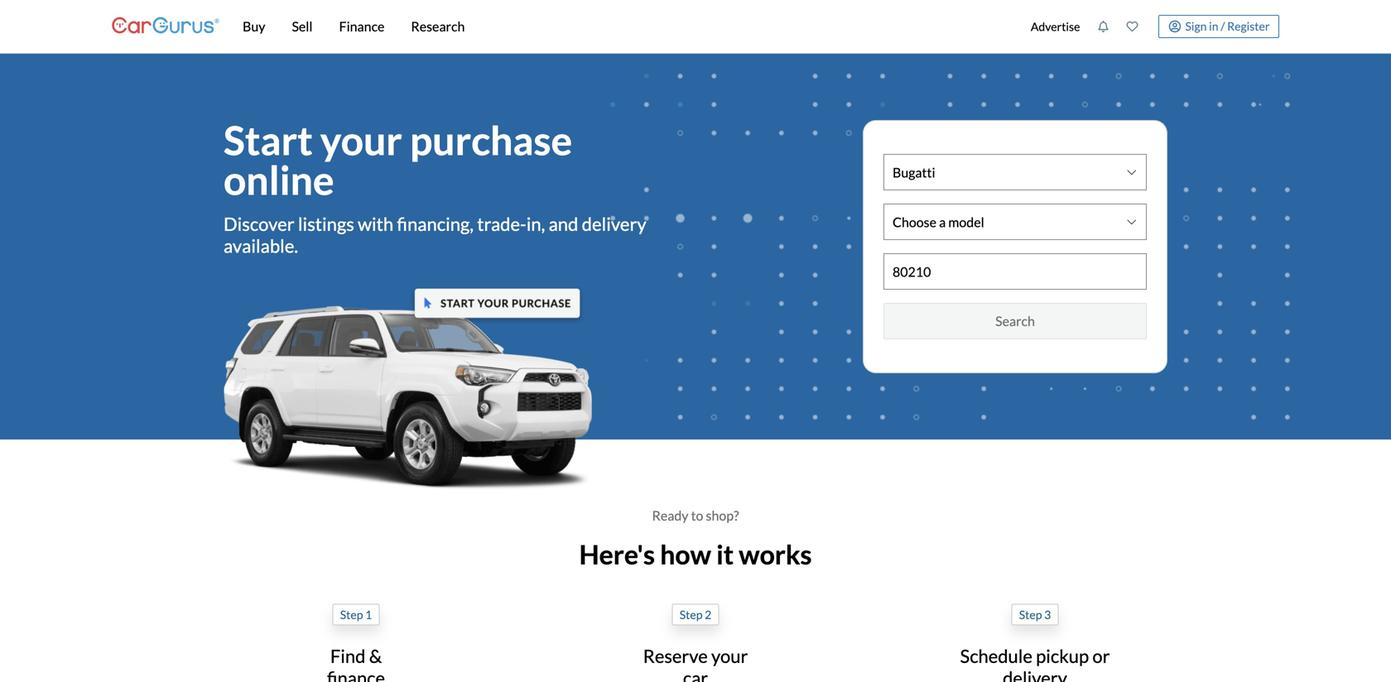 Task type: vqa. For each thing, say whether or not it's contained in the screenshot.
Open Notifications image
yes



Task type: describe. For each thing, give the bounding box(es) containing it.
advertise link
[[1023, 3, 1089, 50]]

3
[[1045, 608, 1052, 622]]

finance
[[327, 668, 385, 683]]

delivery inside the schedule pickup or delivery
[[1003, 668, 1068, 683]]

your for purchase
[[321, 116, 403, 164]]

search
[[996, 313, 1036, 329]]

start
[[224, 116, 313, 164]]

finance
[[339, 18, 385, 34]]

step for reserve
[[680, 608, 703, 622]]

and
[[549, 213, 579, 235]]

shop?
[[706, 508, 739, 524]]

with
[[358, 213, 394, 235]]

here's how it works
[[580, 539, 812, 571]]

in
[[1210, 19, 1219, 33]]

here's
[[580, 539, 655, 571]]

search button
[[884, 303, 1148, 340]]

ready
[[652, 508, 689, 524]]

buy button
[[230, 0, 279, 53]]

online
[[224, 156, 334, 203]]

delivery inside discover listings with financing, trade-in, and delivery available.
[[582, 213, 647, 235]]

purchase
[[410, 116, 573, 164]]

advertise
[[1031, 19, 1081, 34]]

/
[[1221, 19, 1226, 33]]

it
[[717, 539, 734, 571]]

&
[[369, 646, 382, 667]]

ready to shop?
[[652, 508, 739, 524]]

financing,
[[397, 213, 474, 235]]

sign in / register menu item
[[1147, 15, 1280, 38]]

trade-
[[477, 213, 527, 235]]

sell button
[[279, 0, 326, 53]]

pickup
[[1037, 646, 1090, 667]]

Enter zip code field
[[885, 254, 1147, 289]]

listings
[[298, 213, 354, 235]]

step 3
[[1020, 608, 1052, 622]]

available.
[[224, 235, 298, 257]]



Task type: locate. For each thing, give the bounding box(es) containing it.
reserve your car
[[643, 646, 748, 683]]

schedule pickup or delivery
[[961, 646, 1111, 683]]

open notifications image
[[1098, 21, 1110, 32]]

to
[[691, 508, 704, 524]]

0 vertical spatial your
[[321, 116, 403, 164]]

your for car
[[712, 646, 748, 667]]

your inside reserve your car
[[712, 646, 748, 667]]

1 step from the left
[[340, 608, 363, 622]]

1 horizontal spatial your
[[712, 646, 748, 667]]

cargurus logo homepage link link
[[112, 3, 220, 50]]

discover listings with financing, trade-in, and delivery available.
[[224, 213, 647, 257]]

1
[[365, 608, 372, 622]]

1 horizontal spatial step
[[680, 608, 703, 622]]

sign
[[1186, 19, 1208, 33]]

buy
[[243, 18, 265, 34]]

sell
[[292, 18, 313, 34]]

delivery
[[582, 213, 647, 235], [1003, 668, 1068, 683]]

2 horizontal spatial step
[[1020, 608, 1043, 622]]

step
[[340, 608, 363, 622], [680, 608, 703, 622], [1020, 608, 1043, 622]]

0 horizontal spatial your
[[321, 116, 403, 164]]

sign in / register link
[[1159, 15, 1280, 38]]

menu bar containing buy
[[220, 0, 1023, 53]]

step left 2
[[680, 608, 703, 622]]

your
[[321, 116, 403, 164], [712, 646, 748, 667]]

2 step from the left
[[680, 608, 703, 622]]

0 vertical spatial delivery
[[582, 213, 647, 235]]

step 1
[[340, 608, 372, 622]]

2
[[705, 608, 712, 622]]

step 2
[[680, 608, 712, 622]]

works
[[739, 539, 812, 571]]

1 vertical spatial delivery
[[1003, 668, 1068, 683]]

cargurus logo homepage link image
[[112, 3, 220, 50]]

1 vertical spatial your
[[712, 646, 748, 667]]

research
[[411, 18, 465, 34]]

register
[[1228, 19, 1271, 33]]

finance button
[[326, 0, 398, 53]]

start your purchase online
[[224, 116, 573, 203]]

0 horizontal spatial delivery
[[582, 213, 647, 235]]

step for find
[[340, 608, 363, 622]]

step left 3
[[1020, 608, 1043, 622]]

delivery right and
[[582, 213, 647, 235]]

schedule
[[961, 646, 1033, 667]]

saved cars image
[[1127, 21, 1139, 32]]

or
[[1093, 646, 1111, 667]]

1 horizontal spatial delivery
[[1003, 668, 1068, 683]]

find
[[330, 646, 366, 667]]

how
[[660, 539, 712, 571]]

3 step from the left
[[1020, 608, 1043, 622]]

delivery down pickup
[[1003, 668, 1068, 683]]

menu containing sign in / register
[[1023, 3, 1280, 50]]

0 horizontal spatial step
[[340, 608, 363, 622]]

discover
[[224, 213, 295, 235]]

in,
[[527, 213, 545, 235]]

research button
[[398, 0, 478, 53]]

user icon image
[[1169, 20, 1182, 33]]

sign in / register
[[1186, 19, 1271, 33]]

menu bar
[[220, 0, 1023, 53]]

reserve
[[643, 646, 708, 667]]

step for schedule
[[1020, 608, 1043, 622]]

menu
[[1023, 3, 1280, 50]]

find & finance
[[327, 646, 385, 683]]

car
[[683, 668, 709, 683]]

your inside start your purchase online
[[321, 116, 403, 164]]

step left 1 on the bottom left of the page
[[340, 608, 363, 622]]



